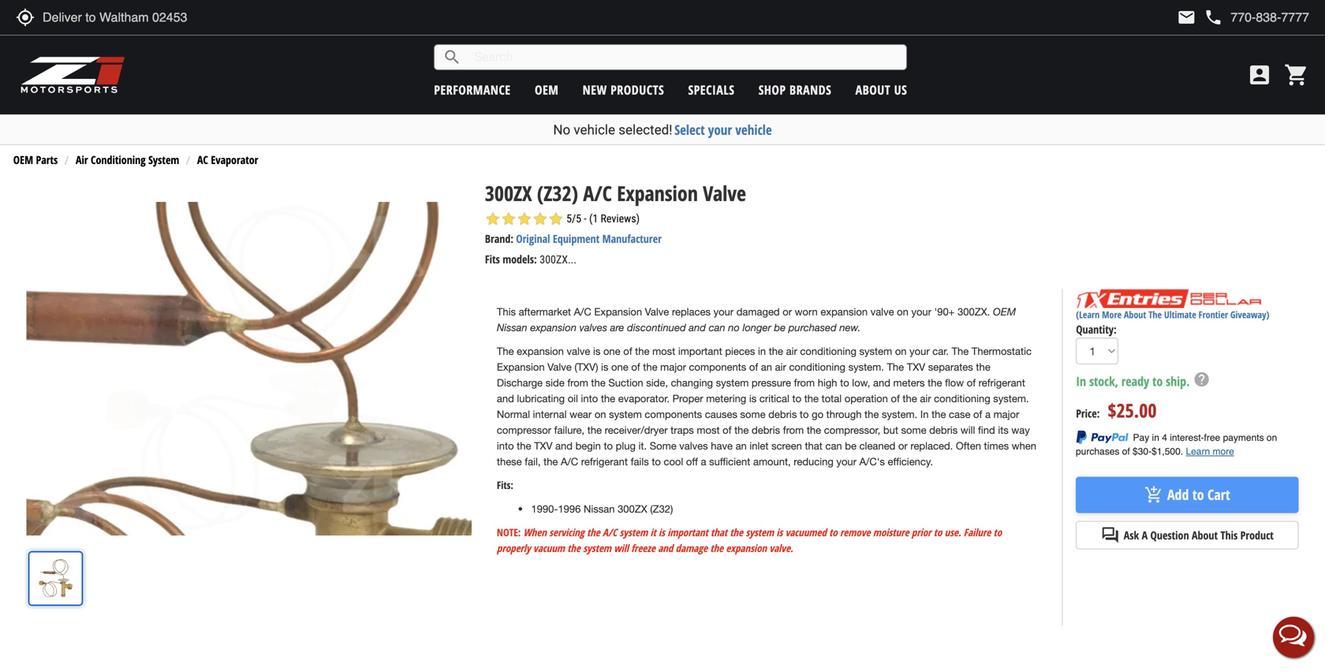 Task type: locate. For each thing, give the bounding box(es) containing it.
0 vertical spatial 300zx
[[485, 179, 532, 207]]

0 vertical spatial oem
[[535, 81, 559, 98]]

oem inside oem nissan expansion valves are discontinued and can no longer be purchased new.
[[993, 306, 1016, 318]]

2 vertical spatial valve
[[548, 361, 572, 373]]

plug
[[616, 440, 636, 452]]

2 horizontal spatial oem
[[993, 306, 1016, 318]]

a
[[1142, 528, 1148, 543]]

wear
[[570, 408, 592, 420]]

major up its
[[994, 408, 1020, 420]]

oem parts link
[[13, 152, 58, 167]]

(z32) up it at the bottom of the page
[[650, 503, 673, 515]]

account_box
[[1247, 62, 1273, 88]]

on left '90+
[[897, 306, 909, 318]]

1 vertical spatial into
[[497, 440, 514, 452]]

expansion inside when servicing the a/c system it is important that the system is vacuumed to remove moisture prior to use. failure to properly vacuum the system will freeze and damage the expansion valve.
[[726, 541, 767, 555]]

0 horizontal spatial valves
[[580, 321, 607, 334]]

1 horizontal spatial be
[[845, 440, 857, 452]]

1 horizontal spatial an
[[761, 361, 772, 373]]

nissan
[[497, 321, 528, 334], [584, 503, 615, 515]]

1 vertical spatial important
[[668, 525, 708, 540]]

one
[[603, 345, 621, 357], [611, 361, 629, 373]]

0 vertical spatial be
[[774, 321, 786, 334]]

300zx inside 300zx (z32) a/c expansion valve star star star star star 5/5 - (1 reviews) brand: original equipment manufacturer fits models: 300zx...
[[485, 179, 532, 207]]

about right question
[[1192, 528, 1218, 543]]

0 vertical spatial valves
[[580, 321, 607, 334]]

the left flow
[[928, 377, 942, 389]]

damaged
[[737, 306, 780, 318]]

a up find
[[985, 408, 991, 420]]

2 vertical spatial conditioning
[[934, 392, 991, 405]]

about right more
[[1124, 308, 1147, 321]]

1 vertical spatial that
[[711, 525, 728, 540]]

new products link
[[583, 81, 664, 98]]

traps
[[671, 424, 694, 436]]

compressor
[[497, 424, 551, 436]]

when
[[1012, 440, 1037, 452]]

0 horizontal spatial some
[[740, 408, 766, 420]]

expansion up manufacturer
[[617, 179, 698, 207]]

0 horizontal spatial refrigerant
[[581, 456, 628, 468]]

an
[[761, 361, 772, 373], [736, 440, 747, 452]]

1 vertical spatial major
[[994, 408, 1020, 420]]

valves
[[580, 321, 607, 334], [680, 440, 708, 452]]

or inside the expansion valve is one of the most important pieces in the air conditioning system on your car. the thermostatic expansion valve (txv) is one of the major components of an air conditioning system. the txv separates the discharge side from the suction side, changing system pressure from high to low, and meters the flow of refrigerant and lubricating oil into the evaporator. proper metering is critical to the total operation of the air conditioning system. normal internal wear on system components causes some debris to go through the system. in the case of a major compressor failure, the receiver/dryer traps most of the debris from the compressor, but some debris will find its way into the txv and begin to plug it. some valves have an inlet screen that can be cleaned or replaced. often times when these fail, the a/c refrigerant fails to cool off a sufficient amount, reducing your a/c's efficiency.
[[899, 440, 908, 452]]

(learn more about the ultimate frontier giveaway)
[[1076, 308, 1270, 321]]

that right it at the bottom of the page
[[711, 525, 728, 540]]

0 horizontal spatial valve
[[567, 345, 590, 357]]

1 vertical spatial about
[[1124, 308, 1147, 321]]

1 horizontal spatial or
[[899, 440, 908, 452]]

select your vehicle link
[[675, 121, 772, 139]]

0 horizontal spatial a
[[701, 456, 706, 468]]

oil
[[568, 392, 578, 405]]

longer
[[743, 321, 771, 334]]

evaporator
[[211, 152, 258, 167]]

metering
[[706, 392, 747, 405]]

valve inside the expansion valve is one of the most important pieces in the air conditioning system on your car. the thermostatic expansion valve (txv) is one of the major components of an air conditioning system. the txv separates the discharge side from the suction side, changing system pressure from high to low, and meters the flow of refrigerant and lubricating oil into the evaporator. proper metering is critical to the total operation of the air conditioning system. normal internal wear on system components causes some debris to go through the system. in the case of a major compressor failure, the receiver/dryer traps most of the debris from the compressor, but some debris will find its way into the txv and begin to plug it. some valves have an inlet screen that can be cleaned or replaced. often times when these fail, the a/c refrigerant fails to cool off a sufficient amount, reducing your a/c's efficiency.
[[548, 361, 572, 373]]

0 horizontal spatial this
[[497, 306, 516, 318]]

0 horizontal spatial valve
[[548, 361, 572, 373]]

1 horizontal spatial nissan
[[584, 503, 615, 515]]

way
[[1012, 424, 1030, 436]]

expansion inside the expansion valve is one of the most important pieces in the air conditioning system on your car. the thermostatic expansion valve (txv) is one of the major components of an air conditioning system. the txv separates the discharge side from the suction side, changing system pressure from high to low, and meters the flow of refrigerant and lubricating oil into the evaporator. proper metering is critical to the total operation of the air conditioning system. normal internal wear on system components causes some debris to go through the system. in the case of a major compressor failure, the receiver/dryer traps most of the debris from the compressor, but some debris will find its way into the txv and begin to plug it. some valves have an inlet screen that can be cleaned or replaced. often times when these fail, the a/c refrigerant fails to cool off a sufficient amount, reducing your a/c's efficiency.
[[517, 345, 564, 357]]

about left us
[[856, 81, 891, 98]]

use.
[[945, 525, 961, 540]]

this left aftermarket
[[497, 306, 516, 318]]

300zx up "brand:"
[[485, 179, 532, 207]]

pieces
[[725, 345, 755, 357]]

causes
[[705, 408, 738, 420]]

a
[[985, 408, 991, 420], [701, 456, 706, 468]]

0 vertical spatial or
[[783, 306, 792, 318]]

to left go
[[800, 408, 809, 420]]

components up traps
[[645, 408, 702, 420]]

0 vertical spatial major
[[660, 361, 686, 373]]

valve up (txv) on the bottom left of the page
[[567, 345, 590, 357]]

valve for aftermarket
[[645, 306, 669, 318]]

1 horizontal spatial can
[[826, 440, 842, 452]]

price:
[[1076, 406, 1100, 421]]

case
[[949, 408, 971, 420]]

in
[[1076, 373, 1086, 390], [921, 408, 929, 420]]

selected!
[[619, 122, 673, 138]]

0 horizontal spatial in
[[921, 408, 929, 420]]

1 horizontal spatial will
[[961, 424, 975, 436]]

0 vertical spatial into
[[581, 392, 598, 405]]

is right (txv) on the bottom left of the page
[[601, 361, 609, 373]]

1 horizontal spatial some
[[901, 424, 927, 436]]

1 vertical spatial in
[[921, 408, 929, 420]]

most down the discontinued
[[653, 345, 676, 357]]

to left use.
[[934, 525, 942, 540]]

1 vertical spatial valve
[[567, 345, 590, 357]]

is
[[593, 345, 601, 357], [601, 361, 609, 373], [749, 392, 757, 405], [659, 525, 665, 540], [777, 525, 783, 540]]

expansion down aftermarket
[[530, 321, 577, 334]]

valve up the discontinued
[[645, 306, 669, 318]]

fits:
[[497, 478, 514, 492]]

system. up low,
[[849, 361, 884, 373]]

0 vertical spatial that
[[805, 440, 823, 452]]

no vehicle selected! select your vehicle
[[553, 121, 772, 139]]

1 horizontal spatial valves
[[680, 440, 708, 452]]

valve left '90+
[[871, 306, 894, 318]]

oem right 300zx.
[[993, 306, 1016, 318]]

mail link
[[1177, 8, 1196, 27]]

can down compressor, on the bottom
[[826, 440, 842, 452]]

your left '90+
[[912, 306, 932, 318]]

0 vertical spatial most
[[653, 345, 676, 357]]

some
[[650, 440, 677, 452]]

oem for oem
[[535, 81, 559, 98]]

0 vertical spatial valve
[[703, 179, 746, 207]]

internal
[[533, 408, 567, 420]]

conditioning
[[800, 345, 857, 357], [789, 361, 846, 373], [934, 392, 991, 405]]

important up damage
[[668, 525, 708, 540]]

this aftermarket a/c expansion valve replaces your damaged or worn expansion valve on your '90+ 300zx.
[[497, 306, 993, 318]]

0 vertical spatial important
[[678, 345, 722, 357]]

0 horizontal spatial be
[[774, 321, 786, 334]]

1 horizontal spatial oem
[[535, 81, 559, 98]]

total
[[822, 392, 842, 405]]

0 vertical spatial nissan
[[497, 321, 528, 334]]

1 horizontal spatial valve
[[645, 306, 669, 318]]

debris up the inlet
[[752, 424, 780, 436]]

1 vertical spatial (z32)
[[650, 503, 673, 515]]

lubricating
[[517, 392, 565, 405]]

failure,
[[554, 424, 585, 436]]

a/c down begin
[[561, 456, 578, 468]]

performance link
[[434, 81, 511, 98]]

1 vertical spatial nissan
[[584, 503, 615, 515]]

oem left parts
[[13, 152, 33, 167]]

1 star from the left
[[485, 211, 501, 227]]

will down case
[[961, 424, 975, 436]]

a/c up 5/5 -
[[583, 179, 612, 207]]

conditioning down purchased
[[800, 345, 857, 357]]

txv up meters
[[907, 361, 926, 373]]

3 star from the left
[[517, 211, 532, 227]]

valve inside the expansion valve is one of the most important pieces in the air conditioning system on your car. the thermostatic expansion valve (txv) is one of the major components of an air conditioning system. the txv separates the discharge side from the suction side, changing system pressure from high to low, and meters the flow of refrigerant and lubricating oil into the evaporator. proper metering is critical to the total operation of the air conditioning system. normal internal wear on system components causes some debris to go through the system. in the case of a major compressor failure, the receiver/dryer traps most of the debris from the compressor, but some debris will find its way into the txv and begin to plug it. some valves have an inlet screen that can be cleaned or replaced. often times when these fail, the a/c refrigerant fails to cool off a sufficient amount, reducing your a/c's efficiency.
[[567, 345, 590, 357]]

find
[[978, 424, 995, 436]]

one down are
[[603, 345, 621, 357]]

1 vertical spatial some
[[901, 424, 927, 436]]

suction
[[609, 377, 644, 389]]

can inside the expansion valve is one of the most important pieces in the air conditioning system on your car. the thermostatic expansion valve (txv) is one of the major components of an air conditioning system. the txv separates the discharge side from the suction side, changing system pressure from high to low, and meters the flow of refrigerant and lubricating oil into the evaporator. proper metering is critical to the total operation of the air conditioning system. normal internal wear on system components causes some debris to go through the system. in the case of a major compressor failure, the receiver/dryer traps most of the debris from the compressor, but some debris will find its way into the txv and begin to plug it. some valves have an inlet screen that can be cleaned or replaced. often times when these fail, the a/c refrigerant fails to cool off a sufficient amount, reducing your a/c's efficiency.
[[826, 440, 842, 452]]

expansion inside the expansion valve is one of the most important pieces in the air conditioning system on your car. the thermostatic expansion valve (txv) is one of the major components of an air conditioning system. the txv separates the discharge side from the suction side, changing system pressure from high to low, and meters the flow of refrigerant and lubricating oil into the evaporator. proper metering is critical to the total operation of the air conditioning system. normal internal wear on system components causes some debris to go through the system. in the case of a major compressor failure, the receiver/dryer traps most of the debris from the compressor, but some debris will find its way into the txv and begin to plug it. some valves have an inlet screen that can be cleaned or replaced. often times when these fail, the a/c refrigerant fails to cool off a sufficient amount, reducing your a/c's efficiency.
[[497, 361, 545, 373]]

nissan down aftermarket
[[497, 321, 528, 334]]

that inside the expansion valve is one of the most important pieces in the air conditioning system on your car. the thermostatic expansion valve (txv) is one of the major components of an air conditioning system. the txv separates the discharge side from the suction side, changing system pressure from high to low, and meters the flow of refrigerant and lubricating oil into the evaporator. proper metering is critical to the total operation of the air conditioning system. normal internal wear on system components causes some debris to go through the system. in the case of a major compressor failure, the receiver/dryer traps most of the debris from the compressor, but some debris will find its way into the txv and begin to plug it. some valves have an inlet screen that can be cleaned or replaced. often times when these fail, the a/c refrigerant fails to cool off a sufficient amount, reducing your a/c's efficiency.
[[805, 440, 823, 452]]

on up meters
[[895, 345, 907, 357]]

0 horizontal spatial will
[[614, 541, 629, 555]]

in inside the expansion valve is one of the most important pieces in the air conditioning system on your car. the thermostatic expansion valve (txv) is one of the major components of an air conditioning system. the txv separates the discharge side from the suction side, changing system pressure from high to low, and meters the flow of refrigerant and lubricating oil into the evaporator. proper metering is critical to the total operation of the air conditioning system. normal internal wear on system components causes some debris to go through the system. in the case of a major compressor failure, the receiver/dryer traps most of the debris from the compressor, but some debris will find its way into the txv and begin to plug it. some valves have an inlet screen that can be cleaned or replaced. often times when these fail, the a/c refrigerant fails to cool off a sufficient amount, reducing your a/c's efficiency.
[[921, 408, 929, 420]]

2 horizontal spatial valve
[[703, 179, 746, 207]]

is left critical
[[749, 392, 757, 405]]

to left remove at the right bottom of page
[[829, 525, 838, 540]]

the down suction
[[601, 392, 615, 405]]

add_shopping_cart add to cart
[[1145, 485, 1231, 505]]

0 horizontal spatial vehicle
[[574, 122, 615, 138]]

1 vertical spatial txv
[[534, 440, 553, 452]]

star
[[485, 211, 501, 227], [501, 211, 517, 227], [517, 211, 532, 227], [532, 211, 548, 227], [548, 211, 564, 227]]

fits
[[485, 252, 500, 267]]

1 horizontal spatial 300zx
[[618, 503, 647, 515]]

1 vertical spatial or
[[899, 440, 908, 452]]

expansion
[[617, 179, 698, 207], [594, 306, 642, 318], [497, 361, 545, 373]]

to left the plug
[[604, 440, 613, 452]]

2 vertical spatial on
[[595, 408, 606, 420]]

the right fail,
[[544, 456, 558, 468]]

an left the inlet
[[736, 440, 747, 452]]

valve down the select your vehicle link
[[703, 179, 746, 207]]

this left product
[[1221, 528, 1238, 543]]

in inside in stock, ready to ship. help
[[1076, 373, 1086, 390]]

1 vertical spatial valve
[[645, 306, 669, 318]]

the up separates
[[952, 345, 969, 357]]

vehicle right no in the top left of the page
[[574, 122, 615, 138]]

be inside oem nissan expansion valves are discontinued and can no longer be purchased new.
[[774, 321, 786, 334]]

of right flow
[[967, 377, 976, 389]]

evaporator.
[[618, 392, 670, 405]]

from left high
[[794, 377, 815, 389]]

product
[[1241, 528, 1274, 543]]

from up screen
[[783, 424, 804, 436]]

$25.00
[[1108, 398, 1157, 423]]

z1 motorsports logo image
[[20, 55, 126, 95]]

shop
[[759, 81, 786, 98]]

0 horizontal spatial 300zx
[[485, 179, 532, 207]]

0 horizontal spatial most
[[653, 345, 676, 357]]

ready
[[1122, 373, 1150, 390]]

1 vertical spatial can
[[826, 440, 842, 452]]

1 horizontal spatial in
[[1076, 373, 1086, 390]]

will inside the expansion valve is one of the most important pieces in the air conditioning system on your car. the thermostatic expansion valve (txv) is one of the major components of an air conditioning system. the txv separates the discharge side from the suction side, changing system pressure from high to low, and meters the flow of refrigerant and lubricating oil into the evaporator. proper metering is critical to the total operation of the air conditioning system. normal internal wear on system components causes some debris to go through the system. in the case of a major compressor failure, the receiver/dryer traps most of the debris from the compressor, but some debris will find its way into the txv and begin to plug it. some valves have an inlet screen that can be cleaned or replaced. often times when these fail, the a/c refrigerant fails to cool off a sufficient amount, reducing your a/c's efficiency.
[[961, 424, 975, 436]]

1 horizontal spatial refrigerant
[[979, 377, 1026, 389]]

and
[[689, 321, 706, 334], [873, 377, 891, 389], [497, 392, 514, 405], [555, 440, 573, 452], [658, 541, 673, 555]]

when
[[523, 525, 547, 540]]

and up normal
[[497, 392, 514, 405]]

valve inside 300zx (z32) a/c expansion valve star star star star star 5/5 - (1 reviews) brand: original equipment manufacturer fits models: 300zx...
[[703, 179, 746, 207]]

debris up the replaced. often
[[930, 424, 958, 436]]

1 vertical spatial be
[[845, 440, 857, 452]]

the
[[1149, 308, 1162, 321], [497, 345, 514, 357], [952, 345, 969, 357], [887, 361, 904, 373]]

prior
[[912, 525, 931, 540]]

your
[[708, 121, 732, 139], [714, 306, 734, 318], [912, 306, 932, 318], [910, 345, 930, 357], [837, 456, 857, 468]]

original
[[516, 231, 550, 246]]

be right "longer"
[[774, 321, 786, 334]]

major up the side,
[[660, 361, 686, 373]]

1 horizontal spatial about
[[1124, 308, 1147, 321]]

0 vertical spatial about
[[856, 81, 891, 98]]

system. up but
[[882, 408, 918, 420]]

in left stock,
[[1076, 373, 1086, 390]]

damage
[[676, 541, 708, 555]]

on right wear at left bottom
[[595, 408, 606, 420]]

valve up side
[[548, 361, 572, 373]]

when servicing the a/c system it is important that the system is vacuumed to remove moisture prior to use. failure to properly vacuum the system will freeze and damage the expansion valve.
[[497, 525, 1002, 555]]

important inside the expansion valve is one of the most important pieces in the air conditioning system on your car. the thermostatic expansion valve (txv) is one of the major components of an air conditioning system. the txv separates the discharge side from the suction side, changing system pressure from high to low, and meters the flow of refrigerant and lubricating oil into the evaporator. proper metering is critical to the total operation of the air conditioning system. normal internal wear on system components causes some debris to go through the system. in the case of a major compressor failure, the receiver/dryer traps most of the debris from the compressor, but some debris will find its way into the txv and begin to plug it. some valves have an inlet screen that can be cleaned or replaced. often times when these fail, the a/c refrigerant fails to cool off a sufficient amount, reducing your a/c's efficiency.
[[678, 345, 722, 357]]

1 vertical spatial oem
[[13, 152, 33, 167]]

0 vertical spatial a
[[985, 408, 991, 420]]

vehicle down shop
[[736, 121, 772, 139]]

into up these
[[497, 440, 514, 452]]

refrigerant down thermostatic
[[979, 377, 1026, 389]]

1 horizontal spatial (z32)
[[650, 503, 673, 515]]

screen
[[772, 440, 802, 452]]

1 horizontal spatial txv
[[907, 361, 926, 373]]

to left ship.
[[1153, 373, 1163, 390]]

txv up fail,
[[534, 440, 553, 452]]

is up valve.
[[777, 525, 783, 540]]

a/c inside 300zx (z32) a/c expansion valve star star star star star 5/5 - (1 reviews) brand: original equipment manufacturer fits models: 300zx...
[[583, 179, 612, 207]]

meters
[[894, 377, 925, 389]]

be down compressor, on the bottom
[[845, 440, 857, 452]]

are
[[610, 321, 624, 334]]

300zx...
[[540, 253, 577, 266]]

phone
[[1204, 8, 1223, 27]]

0 vertical spatial (z32)
[[537, 179, 578, 207]]

expansion inside 300zx (z32) a/c expansion valve star star star star star 5/5 - (1 reviews) brand: original equipment manufacturer fits models: 300zx...
[[617, 179, 698, 207]]

of up find
[[974, 408, 983, 420]]

or up efficiency.
[[899, 440, 908, 452]]

receiver/dryer
[[605, 424, 668, 436]]

0 vertical spatial conditioning
[[800, 345, 857, 357]]

1 vertical spatial components
[[645, 408, 702, 420]]

2 vertical spatial oem
[[993, 306, 1016, 318]]

1 vertical spatial will
[[614, 541, 629, 555]]

the down 1990-1996 nissan 300zx (z32) at the bottom of the page
[[587, 525, 600, 540]]

failure
[[964, 525, 991, 540]]

system up "metering"
[[716, 377, 749, 389]]

0 horizontal spatial (z32)
[[537, 179, 578, 207]]

some right but
[[901, 424, 927, 436]]

will left freeze
[[614, 541, 629, 555]]

0 horizontal spatial oem
[[13, 152, 33, 167]]

1 vertical spatial an
[[736, 440, 747, 452]]

a/c down 1990-1996 nissan 300zx (z32) at the bottom of the page
[[603, 525, 617, 540]]

system up receiver/dryer
[[609, 408, 642, 420]]

of up suction
[[631, 361, 640, 373]]

stock,
[[1090, 373, 1119, 390]]

the up meters
[[887, 361, 904, 373]]

or left worn
[[783, 306, 792, 318]]

to inside in stock, ready to ship. help
[[1153, 373, 1163, 390]]

refrigerant down begin
[[581, 456, 628, 468]]

properly
[[497, 541, 531, 555]]

valves up off on the right bottom of page
[[680, 440, 708, 452]]

a right off on the right bottom of page
[[701, 456, 706, 468]]

2 vertical spatial about
[[1192, 528, 1218, 543]]

1 vertical spatial system.
[[993, 392, 1029, 405]]

a/c right aftermarket
[[574, 306, 592, 318]]

0 vertical spatial some
[[740, 408, 766, 420]]

300zx up freeze
[[618, 503, 647, 515]]

4 star from the left
[[532, 211, 548, 227]]

valves left are
[[580, 321, 607, 334]]

important
[[678, 345, 722, 357], [668, 525, 708, 540]]

no
[[553, 122, 571, 138]]

and down replaces
[[689, 321, 706, 334]]

0 vertical spatial an
[[761, 361, 772, 373]]

0 vertical spatial will
[[961, 424, 975, 436]]

expansion up side
[[517, 345, 564, 357]]

0 horizontal spatial nissan
[[497, 321, 528, 334]]



Task type: describe. For each thing, give the bounding box(es) containing it.
1 vertical spatial conditioning
[[789, 361, 846, 373]]

the left case
[[932, 408, 946, 420]]

expansion for aftermarket
[[594, 306, 642, 318]]

reducing
[[794, 456, 834, 468]]

ship.
[[1166, 373, 1190, 390]]

products
[[611, 81, 664, 98]]

0 vertical spatial air
[[786, 345, 797, 357]]

the right in
[[769, 345, 783, 357]]

vacuum
[[533, 541, 565, 555]]

of down in
[[749, 361, 758, 373]]

and inside when servicing the a/c system it is important that the system is vacuumed to remove moisture prior to use. failure to properly vacuum the system will freeze and damage the expansion valve.
[[658, 541, 673, 555]]

of down meters
[[891, 392, 900, 405]]

the down (txv) on the bottom left of the page
[[591, 377, 606, 389]]

your left car.
[[910, 345, 930, 357]]

debris down critical
[[769, 408, 797, 420]]

to right failure
[[994, 525, 1002, 540]]

begin
[[576, 440, 601, 452]]

the down compressor
[[517, 440, 531, 452]]

important inside when servicing the a/c system it is important that the system is vacuumed to remove moisture prior to use. failure to properly vacuum the system will freeze and damage the expansion valve.
[[668, 525, 708, 540]]

oem for oem parts
[[13, 152, 33, 167]]

expansion up new.
[[821, 306, 868, 318]]

1 vertical spatial one
[[611, 361, 629, 373]]

0 horizontal spatial an
[[736, 440, 747, 452]]

phone link
[[1204, 8, 1310, 27]]

side,
[[646, 377, 668, 389]]

us
[[894, 81, 907, 98]]

cart
[[1208, 485, 1231, 505]]

normal
[[497, 408, 530, 420]]

the up discharge
[[497, 345, 514, 357]]

a/c inside when servicing the a/c system it is important that the system is vacuumed to remove moisture prior to use. failure to properly vacuum the system will freeze and damage the expansion valve.
[[603, 525, 617, 540]]

1 vertical spatial a
[[701, 456, 706, 468]]

0 vertical spatial valve
[[871, 306, 894, 318]]

expansion for (z32)
[[617, 179, 698, 207]]

ac evaporator link
[[197, 152, 258, 167]]

but
[[884, 424, 899, 436]]

new.
[[840, 321, 861, 334]]

purchased
[[789, 321, 837, 334]]

1 horizontal spatial into
[[581, 392, 598, 405]]

ask
[[1124, 528, 1139, 543]]

the down thermostatic
[[976, 361, 991, 373]]

1 vertical spatial 300zx
[[618, 503, 647, 515]]

0 vertical spatial this
[[497, 306, 516, 318]]

expansion inside oem nissan expansion valves are discontinued and can no longer be purchased new.
[[530, 321, 577, 334]]

5 star from the left
[[548, 211, 564, 227]]

new products
[[583, 81, 664, 98]]

question_answer
[[1101, 526, 1120, 545]]

more
[[1102, 308, 1122, 321]]

this inside question_answer ask a question about this product
[[1221, 528, 1238, 543]]

system up valve.
[[746, 525, 774, 540]]

1 vertical spatial on
[[895, 345, 907, 357]]

the up the side,
[[643, 361, 658, 373]]

system up freeze
[[620, 525, 648, 540]]

a/c inside the expansion valve is one of the most important pieces in the air conditioning system on your car. the thermostatic expansion valve (txv) is one of the major components of an air conditioning system. the txv separates the discharge side from the suction side, changing system pressure from high to low, and meters the flow of refrigerant and lubricating oil into the evaporator. proper metering is critical to the total operation of the air conditioning system. normal internal wear on system components causes some debris to go through the system. in the case of a major compressor failure, the receiver/dryer traps most of the debris from the compressor, but some debris will find its way into the txv and begin to plug it. some valves have an inlet screen that can be cleaned or replaced. often times when these fail, the a/c refrigerant fails to cool off a sufficient amount, reducing your a/c's efficiency.
[[561, 456, 578, 468]]

discharge
[[497, 377, 543, 389]]

mail phone
[[1177, 8, 1223, 27]]

the up begin
[[588, 424, 602, 436]]

cool
[[664, 456, 683, 468]]

0 vertical spatial one
[[603, 345, 621, 357]]

valve for (z32)
[[703, 179, 746, 207]]

of up have
[[723, 424, 732, 436]]

0 horizontal spatial txv
[[534, 440, 553, 452]]

2 star from the left
[[501, 211, 517, 227]]

is up (txv) on the bottom left of the page
[[593, 345, 601, 357]]

conditioning
[[91, 152, 146, 167]]

replaced. often
[[911, 440, 981, 452]]

giveaway)
[[1231, 308, 1270, 321]]

the right damage
[[710, 541, 724, 555]]

mail
[[1177, 8, 1196, 27]]

fails
[[631, 456, 649, 468]]

ac evaporator
[[197, 152, 258, 167]]

2 vertical spatial system.
[[882, 408, 918, 420]]

manufacturer
[[602, 231, 662, 246]]

the left vacuumed
[[730, 525, 743, 540]]

oem link
[[535, 81, 559, 98]]

inlet
[[750, 440, 769, 452]]

oem parts
[[13, 152, 58, 167]]

1 horizontal spatial vehicle
[[736, 121, 772, 139]]

about us link
[[856, 81, 907, 98]]

account_box link
[[1243, 62, 1277, 88]]

ac
[[197, 152, 208, 167]]

1 vertical spatial refrigerant
[[581, 456, 628, 468]]

off
[[686, 456, 698, 468]]

nissan inside oem nissan expansion valves are discontinued and can no longer be purchased new.
[[497, 321, 528, 334]]

0 horizontal spatial about
[[856, 81, 891, 98]]

1 horizontal spatial major
[[994, 408, 1020, 420]]

moisture
[[873, 525, 909, 540]]

discontinued
[[627, 321, 686, 334]]

pressure
[[752, 377, 791, 389]]

and inside oem nissan expansion valves are discontinued and can no longer be purchased new.
[[689, 321, 706, 334]]

the down the discontinued
[[635, 345, 650, 357]]

system up low,
[[860, 345, 892, 357]]

the down meters
[[903, 392, 917, 405]]

worn
[[795, 306, 818, 318]]

2 vertical spatial air
[[920, 392, 931, 405]]

from up oil
[[568, 377, 588, 389]]

valve.
[[769, 541, 793, 555]]

300zx (z32) a/c expansion valve star star star star star 5/5 - (1 reviews) brand: original equipment manufacturer fits models: 300zx...
[[485, 179, 746, 267]]

a/c's
[[860, 456, 885, 468]]

your left a/c's
[[837, 456, 857, 468]]

(learn
[[1076, 308, 1100, 321]]

to right add
[[1193, 485, 1204, 505]]

1 horizontal spatial most
[[697, 424, 720, 436]]

0 vertical spatial components
[[689, 361, 747, 373]]

equipment
[[553, 231, 600, 246]]

add_shopping_cart
[[1145, 486, 1164, 505]]

air conditioning system link
[[76, 152, 179, 167]]

the down the servicing on the bottom of the page
[[567, 541, 581, 555]]

air conditioning system
[[76, 152, 179, 167]]

specials
[[688, 81, 735, 98]]

0 horizontal spatial major
[[660, 361, 686, 373]]

performance
[[434, 81, 511, 98]]

about us
[[856, 81, 907, 98]]

your right select
[[708, 121, 732, 139]]

0 vertical spatial txv
[[907, 361, 926, 373]]

proper
[[673, 392, 703, 405]]

system down the servicing on the bottom of the page
[[583, 541, 611, 555]]

models:
[[503, 252, 537, 267]]

side
[[546, 377, 565, 389]]

be inside the expansion valve is one of the most important pieces in the air conditioning system on your car. the thermostatic expansion valve (txv) is one of the major components of an air conditioning system. the txv separates the discharge side from the suction side, changing system pressure from high to low, and meters the flow of refrigerant and lubricating oil into the evaporator. proper metering is critical to the total operation of the air conditioning system. normal internal wear on system components causes some debris to go through the system. in the case of a major compressor failure, the receiver/dryer traps most of the debris from the compressor, but some debris will find its way into the txv and begin to plug it. some valves have an inlet screen that can be cleaned or replaced. often times when these fail, the a/c refrigerant fails to cool off a sufficient amount, reducing your a/c's efficiency.
[[845, 440, 857, 452]]

critical
[[760, 392, 790, 405]]

0 vertical spatial refrigerant
[[979, 377, 1026, 389]]

the up go
[[804, 392, 819, 405]]

will inside when servicing the a/c system it is important that the system is vacuumed to remove moisture prior to use. failure to properly vacuum the system will freeze and damage the expansion valve.
[[614, 541, 629, 555]]

0 horizontal spatial into
[[497, 440, 514, 452]]

it
[[650, 525, 656, 540]]

valves inside oem nissan expansion valves are discontinued and can no longer be purchased new.
[[580, 321, 607, 334]]

1 vertical spatial air
[[775, 361, 786, 373]]

flow
[[945, 377, 964, 389]]

valves inside the expansion valve is one of the most important pieces in the air conditioning system on your car. the thermostatic expansion valve (txv) is one of the major components of an air conditioning system. the txv separates the discharge side from the suction side, changing system pressure from high to low, and meters the flow of refrigerant and lubricating oil into the evaporator. proper metering is critical to the total operation of the air conditioning system. normal internal wear on system components causes some debris to go through the system. in the case of a major compressor failure, the receiver/dryer traps most of the debris from the compressor, but some debris will find its way into the txv and begin to plug it. some valves have an inlet screen that can be cleaned or replaced. often times when these fail, the a/c refrigerant fails to cool off a sufficient amount, reducing your a/c's efficiency.
[[680, 440, 708, 452]]

(z32) inside 300zx (z32) a/c expansion valve star star star star star 5/5 - (1 reviews) brand: original equipment manufacturer fits models: 300zx...
[[537, 179, 578, 207]]

efficiency.
[[888, 456, 933, 468]]

of down are
[[623, 345, 632, 357]]

your up no
[[714, 306, 734, 318]]

1 horizontal spatial a
[[985, 408, 991, 420]]

these
[[497, 456, 522, 468]]

new
[[583, 81, 607, 98]]

0 vertical spatial system.
[[849, 361, 884, 373]]

0 horizontal spatial or
[[783, 306, 792, 318]]

question_answer ask a question about this product
[[1101, 526, 1274, 545]]

high
[[818, 377, 837, 389]]

can inside oem nissan expansion valves are discontinued and can no longer be purchased new.
[[709, 321, 725, 334]]

search
[[443, 48, 462, 67]]

that inside when servicing the a/c system it is important that the system is vacuumed to remove moisture prior to use. failure to properly vacuum the system will freeze and damage the expansion valve.
[[711, 525, 728, 540]]

the down causes
[[735, 424, 749, 436]]

my_location
[[16, 8, 35, 27]]

1990-1996 nissan 300zx (z32)
[[528, 503, 673, 515]]

oem for oem nissan expansion valves are discontinued and can no longer be purchased new.
[[993, 306, 1016, 318]]

the left ultimate
[[1149, 308, 1162, 321]]

brands
[[790, 81, 832, 98]]

to left low,
[[840, 377, 849, 389]]

to right fails
[[652, 456, 661, 468]]

in
[[758, 345, 766, 357]]

shop brands
[[759, 81, 832, 98]]

to right critical
[[793, 392, 802, 405]]

and down failure,
[[555, 440, 573, 452]]

separates
[[928, 361, 973, 373]]

car.
[[933, 345, 949, 357]]

is right it at the bottom of the page
[[659, 525, 665, 540]]

the expansion valve is one of the most important pieces in the air conditioning system on your car. the thermostatic expansion valve (txv) is one of the major components of an air conditioning system. the txv separates the discharge side from the suction side, changing system pressure from high to low, and meters the flow of refrigerant and lubricating oil into the evaporator. proper metering is critical to the total operation of the air conditioning system. normal internal wear on system components causes some debris to go through the system. in the case of a major compressor failure, the receiver/dryer traps most of the debris from the compressor, but some debris will find its way into the txv and begin to plug it. some valves have an inlet screen that can be cleaned or replaced. often times when these fail, the a/c refrigerant fails to cool off a sufficient amount, reducing your a/c's efficiency.
[[497, 345, 1037, 468]]

vehicle inside no vehicle selected! select your vehicle
[[574, 122, 615, 138]]

freeze
[[631, 541, 656, 555]]

about inside question_answer ask a question about this product
[[1192, 528, 1218, 543]]

1990-
[[531, 503, 558, 515]]

0 vertical spatial on
[[897, 306, 909, 318]]

aftermarket
[[519, 306, 571, 318]]

and right low,
[[873, 377, 891, 389]]

frontier
[[1199, 308, 1228, 321]]

help
[[1193, 371, 1211, 388]]

air
[[76, 152, 88, 167]]

the down go
[[807, 424, 821, 436]]

Search search field
[[462, 45, 907, 69]]

the down operation
[[865, 408, 879, 420]]

original equipment manufacturer link
[[516, 231, 662, 246]]



Task type: vqa. For each thing, say whether or not it's contained in the screenshot.
Style
no



